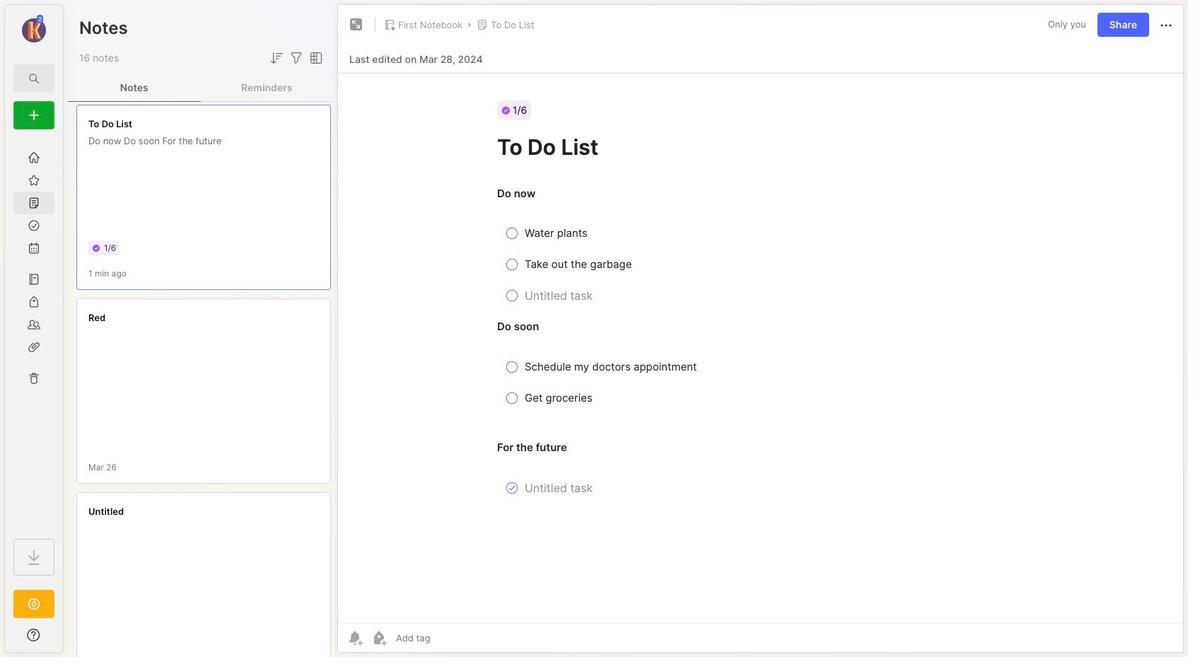 Task type: describe. For each thing, give the bounding box(es) containing it.
More actions field
[[1158, 16, 1175, 34]]

tree inside main element
[[5, 138, 63, 526]]

note window element
[[338, 4, 1185, 657]]

Sort options field
[[268, 50, 285, 67]]

more actions image
[[1158, 17, 1175, 34]]

add filters image
[[288, 50, 305, 67]]

edit search image
[[25, 70, 42, 87]]

add tag image
[[371, 630, 388, 647]]

Add filters field
[[288, 50, 305, 67]]

WHAT'S NEW field
[[5, 624, 63, 647]]



Task type: locate. For each thing, give the bounding box(es) containing it.
upgrade image
[[25, 596, 42, 613]]

Note Editor text field
[[338, 73, 1184, 623]]

expand note image
[[348, 16, 365, 33]]

click to expand image
[[62, 631, 73, 648]]

add a reminder image
[[347, 630, 364, 647]]

tree
[[5, 138, 63, 526]]

home image
[[27, 151, 41, 165]]

main element
[[0, 0, 68, 657]]

Add tag field
[[395, 632, 502, 645]]

Account field
[[5, 13, 63, 45]]

View options field
[[305, 50, 325, 67]]

tab list
[[68, 74, 333, 102]]



Task type: vqa. For each thing, say whether or not it's contained in the screenshot.
Add filters "FIELD"
yes



